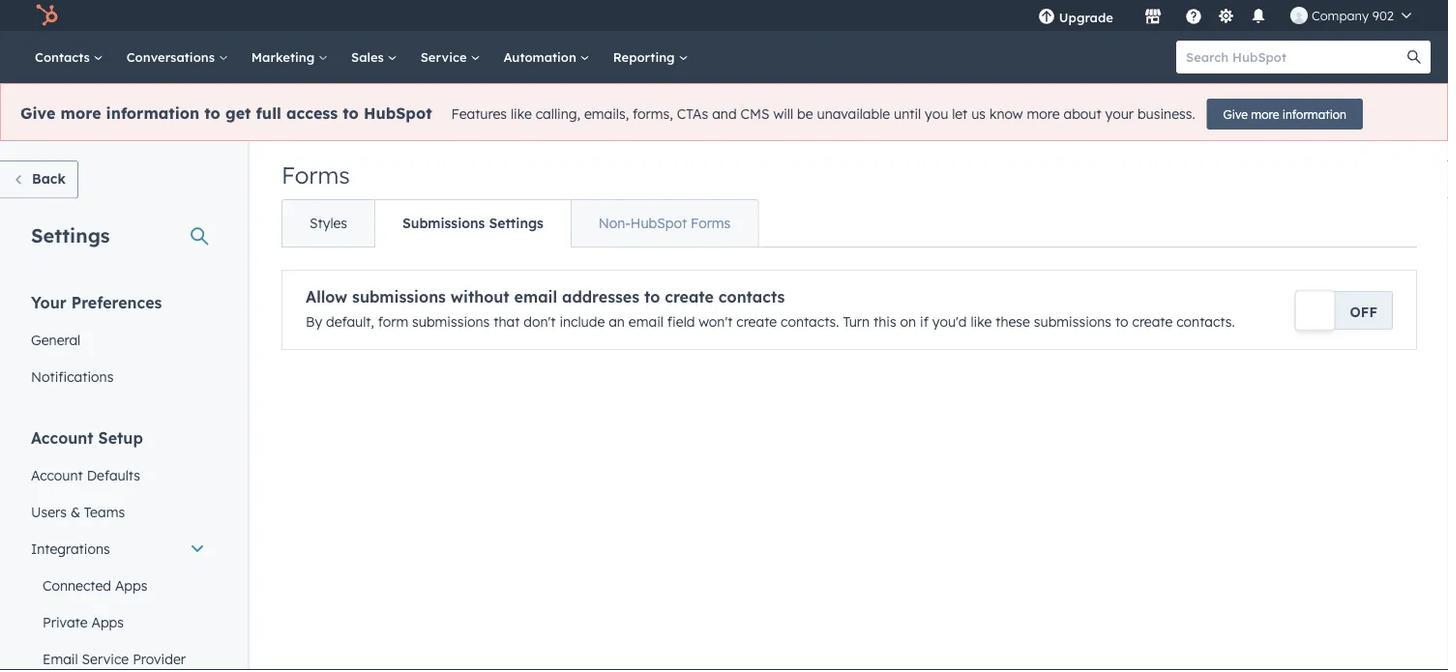 Task type: describe. For each thing, give the bounding box(es) containing it.
automation
[[504, 49, 580, 65]]

these
[[996, 314, 1030, 330]]

on
[[900, 314, 916, 330]]

automation link
[[492, 31, 602, 83]]

emails,
[[584, 106, 629, 123]]

account defaults link
[[19, 457, 217, 494]]

integrations button
[[19, 531, 217, 568]]

that
[[494, 314, 520, 330]]

conversations
[[126, 49, 218, 65]]

1 horizontal spatial settings
[[489, 215, 544, 232]]

upgrade image
[[1038, 9, 1056, 26]]

off
[[1350, 303, 1378, 320]]

private apps
[[43, 614, 124, 631]]

service link
[[409, 31, 492, 83]]

marketing
[[251, 49, 318, 65]]

email service provider link
[[19, 641, 217, 671]]

0 horizontal spatial forms
[[282, 161, 350, 190]]

calling,
[[536, 106, 581, 123]]

account for account defaults
[[31, 467, 83, 484]]

hubspot inside non-hubspot forms link
[[631, 215, 687, 232]]

users & teams link
[[19, 494, 217, 531]]

submissions settings link
[[374, 200, 571, 247]]

sales link
[[340, 31, 409, 83]]

menu containing company 902
[[1025, 0, 1425, 31]]

search button
[[1398, 41, 1431, 74]]

submissions up form at the top
[[352, 287, 446, 307]]

give for give more information to get full access to hubspot
[[20, 104, 56, 123]]

forms,
[[633, 106, 673, 123]]

reporting
[[613, 49, 679, 65]]

&
[[71, 504, 80, 521]]

allow submissions without email addresses to create contacts by default, form submissions that don't include an email field won't create contacts. turn this on if you'd like these submissions to create contacts.
[[306, 287, 1235, 330]]

defaults
[[87, 467, 140, 484]]

0 vertical spatial service
[[421, 49, 471, 65]]

preferences
[[71, 293, 162, 312]]

search image
[[1408, 50, 1421, 64]]

settings link
[[1214, 5, 1239, 26]]

your
[[31, 293, 67, 312]]

company 902
[[1312, 7, 1394, 23]]

styles
[[310, 215, 347, 232]]

submissions right "these"
[[1034, 314, 1112, 330]]

like inside allow submissions without email addresses to create contacts by default, form submissions that don't include an email field won't create contacts. turn this on if you'd like these submissions to create contacts.
[[971, 314, 992, 330]]

connected apps link
[[19, 568, 217, 604]]

company 902 button
[[1279, 0, 1423, 31]]

let
[[952, 106, 968, 123]]

private
[[43, 614, 88, 631]]

general link
[[19, 322, 217, 359]]

include
[[560, 314, 605, 330]]

1 horizontal spatial more
[[1027, 106, 1060, 123]]

1 vertical spatial email
[[629, 314, 664, 330]]

marketing link
[[240, 31, 340, 83]]

help button
[[1178, 0, 1210, 31]]

field
[[668, 314, 695, 330]]

notifications link
[[19, 359, 217, 395]]

give more information to get full access to hubspot
[[20, 104, 432, 123]]

submissions down without
[[412, 314, 490, 330]]

0 horizontal spatial settings
[[31, 223, 110, 247]]

you
[[925, 106, 949, 123]]

you'd
[[933, 314, 967, 330]]

more for give more information to get full access to hubspot
[[61, 104, 101, 123]]

upgrade
[[1059, 9, 1114, 25]]

know
[[990, 106, 1023, 123]]

allow
[[306, 287, 348, 307]]

non-hubspot forms
[[599, 215, 731, 232]]

styles link
[[283, 200, 374, 247]]

by
[[306, 314, 322, 330]]

will
[[774, 106, 794, 123]]

full
[[256, 104, 281, 123]]

marketplaces button
[[1133, 0, 1174, 31]]

back link
[[0, 161, 78, 199]]

account setup
[[31, 428, 143, 448]]

about
[[1064, 106, 1102, 123]]

don't
[[524, 314, 556, 330]]

information for give more information to get full access to hubspot
[[106, 104, 200, 123]]

submissions settings
[[403, 215, 544, 232]]

connected apps
[[43, 577, 148, 594]]

setup
[[98, 428, 143, 448]]

conversations link
[[115, 31, 240, 83]]

be
[[797, 106, 813, 123]]

turn
[[843, 314, 870, 330]]



Task type: vqa. For each thing, say whether or not it's contained in the screenshot.
In
no



Task type: locate. For each thing, give the bounding box(es) containing it.
contacts link
[[23, 31, 115, 83]]

notifications
[[31, 368, 114, 385]]

apps for private apps
[[91, 614, 124, 631]]

1 horizontal spatial information
[[1283, 107, 1347, 121]]

menu
[[1025, 0, 1425, 31]]

0 vertical spatial like
[[511, 106, 532, 123]]

notifications image
[[1250, 9, 1268, 26]]

addresses
[[562, 287, 640, 307]]

like left calling,
[[511, 106, 532, 123]]

account
[[31, 428, 93, 448], [31, 467, 83, 484]]

forms up styles
[[282, 161, 350, 190]]

mateo roberts image
[[1291, 7, 1308, 24]]

email
[[43, 651, 78, 668]]

1 horizontal spatial hubspot
[[631, 215, 687, 232]]

902
[[1373, 7, 1394, 23]]

more right know
[[1027, 106, 1060, 123]]

if
[[920, 314, 929, 330]]

service
[[421, 49, 471, 65], [82, 651, 129, 668]]

unavailable
[[817, 106, 890, 123]]

connected
[[43, 577, 111, 594]]

hubspot up addresses at the left top of the page
[[631, 215, 687, 232]]

give more information
[[1224, 107, 1347, 121]]

email up the don't
[[514, 287, 557, 307]]

email
[[514, 287, 557, 307], [629, 314, 664, 330]]

information down the conversations
[[106, 104, 200, 123]]

1 horizontal spatial like
[[971, 314, 992, 330]]

0 vertical spatial account
[[31, 428, 93, 448]]

reporting link
[[602, 31, 700, 83]]

more
[[61, 104, 101, 123], [1027, 106, 1060, 123], [1251, 107, 1280, 121]]

default,
[[326, 314, 374, 330]]

give for give more information
[[1224, 107, 1248, 121]]

and
[[712, 106, 737, 123]]

provider
[[133, 651, 186, 668]]

until
[[894, 106, 921, 123]]

business.
[[1138, 106, 1196, 123]]

contacts
[[35, 49, 94, 65]]

1 vertical spatial hubspot
[[631, 215, 687, 232]]

get
[[225, 104, 251, 123]]

1 horizontal spatial service
[[421, 49, 471, 65]]

users & teams
[[31, 504, 125, 521]]

more for give more information
[[1251, 107, 1280, 121]]

1 vertical spatial like
[[971, 314, 992, 330]]

apps up email service provider link
[[91, 614, 124, 631]]

2 contacts. from the left
[[1177, 314, 1235, 330]]

your preferences element
[[19, 292, 217, 395]]

navigation
[[282, 199, 759, 248]]

an
[[609, 314, 625, 330]]

1 horizontal spatial create
[[737, 314, 777, 330]]

notifications button
[[1242, 0, 1275, 31]]

features like calling, emails, forms, ctas and cms will be unavailable until you let us know more about your business.
[[451, 106, 1196, 123]]

apps down integrations button
[[115, 577, 148, 594]]

contacts.
[[781, 314, 839, 330], [1177, 314, 1235, 330]]

account up account defaults
[[31, 428, 93, 448]]

your
[[1106, 106, 1134, 123]]

1 horizontal spatial contacts.
[[1177, 314, 1235, 330]]

us
[[972, 106, 986, 123]]

company
[[1312, 7, 1369, 23]]

0 horizontal spatial give
[[20, 104, 56, 123]]

1 contacts. from the left
[[781, 314, 839, 330]]

cms
[[741, 106, 770, 123]]

marketplaces image
[[1145, 9, 1162, 26]]

settings image
[[1218, 8, 1235, 26]]

give down contacts
[[20, 104, 56, 123]]

won't
[[699, 314, 733, 330]]

give more information link
[[1207, 99, 1363, 130]]

email right an
[[629, 314, 664, 330]]

1 vertical spatial apps
[[91, 614, 124, 631]]

apps
[[115, 577, 148, 594], [91, 614, 124, 631]]

2 account from the top
[[31, 467, 83, 484]]

account setup element
[[19, 427, 217, 671]]

help image
[[1185, 9, 1203, 26]]

teams
[[84, 504, 125, 521]]

2 horizontal spatial create
[[1133, 314, 1173, 330]]

0 horizontal spatial like
[[511, 106, 532, 123]]

1 horizontal spatial email
[[629, 314, 664, 330]]

non-hubspot forms link
[[571, 200, 758, 247]]

this
[[874, 314, 897, 330]]

like
[[511, 106, 532, 123], [971, 314, 992, 330]]

0 vertical spatial apps
[[115, 577, 148, 594]]

access
[[286, 104, 338, 123]]

1 vertical spatial service
[[82, 651, 129, 668]]

0 vertical spatial hubspot
[[364, 104, 432, 123]]

features
[[451, 106, 507, 123]]

0 vertical spatial forms
[[282, 161, 350, 190]]

0 vertical spatial email
[[514, 287, 557, 307]]

like right you'd at the top of the page
[[971, 314, 992, 330]]

0 horizontal spatial hubspot
[[364, 104, 432, 123]]

service down private apps link
[[82, 651, 129, 668]]

your preferences
[[31, 293, 162, 312]]

integrations
[[31, 540, 110, 557]]

forms inside navigation
[[691, 215, 731, 232]]

more down search hubspot search box
[[1251, 107, 1280, 121]]

non-
[[599, 215, 631, 232]]

information
[[106, 104, 200, 123], [1283, 107, 1347, 121]]

hubspot down sales link
[[364, 104, 432, 123]]

submissions
[[352, 287, 446, 307], [412, 314, 490, 330], [1034, 314, 1112, 330]]

0 horizontal spatial service
[[82, 651, 129, 668]]

forms
[[282, 161, 350, 190], [691, 215, 731, 232]]

forms up contacts on the top
[[691, 215, 731, 232]]

navigation containing styles
[[282, 199, 759, 248]]

private apps link
[[19, 604, 217, 641]]

hubspot image
[[35, 4, 58, 27]]

settings
[[489, 215, 544, 232], [31, 223, 110, 247]]

1 vertical spatial forms
[[691, 215, 731, 232]]

information for give more information
[[1283, 107, 1347, 121]]

1 horizontal spatial forms
[[691, 215, 731, 232]]

0 horizontal spatial contacts.
[[781, 314, 839, 330]]

form
[[378, 314, 409, 330]]

account for account setup
[[31, 428, 93, 448]]

more down contacts link
[[61, 104, 101, 123]]

back
[[32, 170, 66, 187]]

settings right the submissions
[[489, 215, 544, 232]]

ctas
[[677, 106, 709, 123]]

hubspot link
[[23, 4, 73, 27]]

information down search hubspot search box
[[1283, 107, 1347, 121]]

1 account from the top
[[31, 428, 93, 448]]

service inside account setup element
[[82, 651, 129, 668]]

contacts
[[719, 287, 785, 307]]

1 vertical spatial account
[[31, 467, 83, 484]]

0 horizontal spatial create
[[665, 287, 714, 307]]

give right business. at the top right of page
[[1224, 107, 1248, 121]]

to
[[205, 104, 221, 123], [343, 104, 359, 123], [644, 287, 660, 307], [1116, 314, 1129, 330]]

users
[[31, 504, 67, 521]]

without
[[451, 287, 510, 307]]

apps for connected apps
[[115, 577, 148, 594]]

account up 'users'
[[31, 467, 83, 484]]

0 horizontal spatial information
[[106, 104, 200, 123]]

settings down back
[[31, 223, 110, 247]]

0 horizontal spatial more
[[61, 104, 101, 123]]

general
[[31, 331, 81, 348]]

2 horizontal spatial more
[[1251, 107, 1280, 121]]

submissions
[[403, 215, 485, 232]]

Search HubSpot search field
[[1177, 41, 1414, 74]]

service up features
[[421, 49, 471, 65]]

0 horizontal spatial email
[[514, 287, 557, 307]]

1 horizontal spatial give
[[1224, 107, 1248, 121]]

sales
[[351, 49, 388, 65]]



